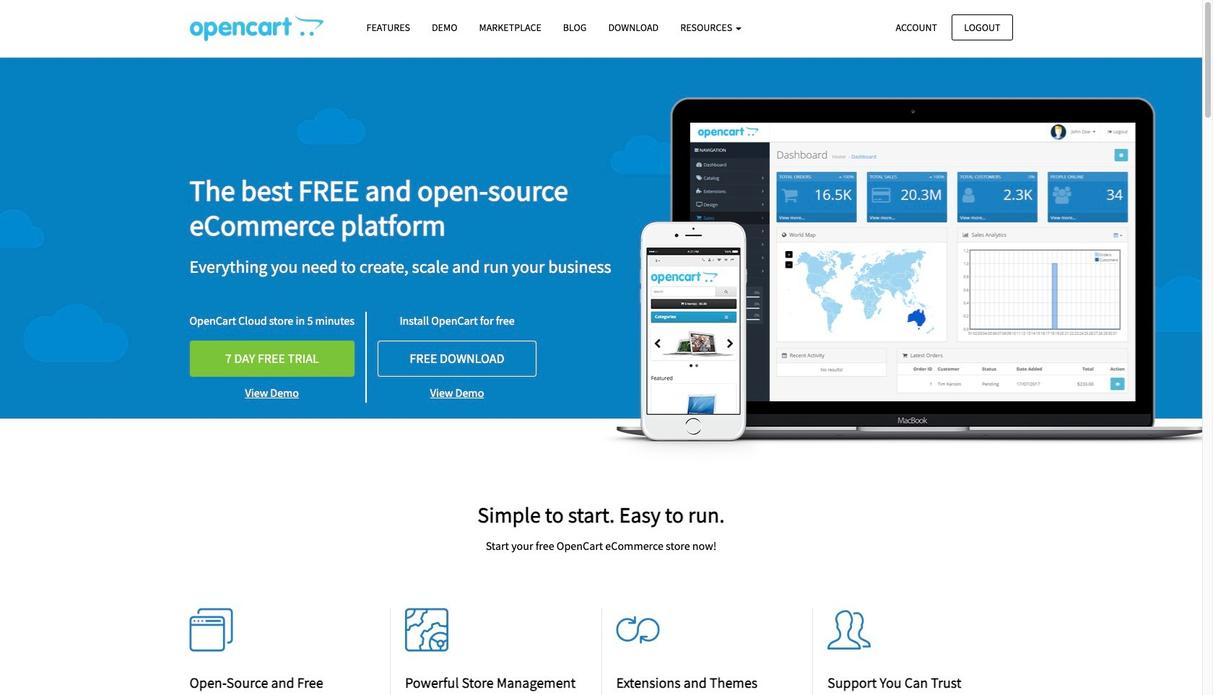Task type: vqa. For each thing, say whether or not it's contained in the screenshot.
OpenCart - Open Source Shopping Cart Solution image at the left of page
yes



Task type: locate. For each thing, give the bounding box(es) containing it.
opencart - open source shopping cart solution image
[[190, 15, 323, 41]]



